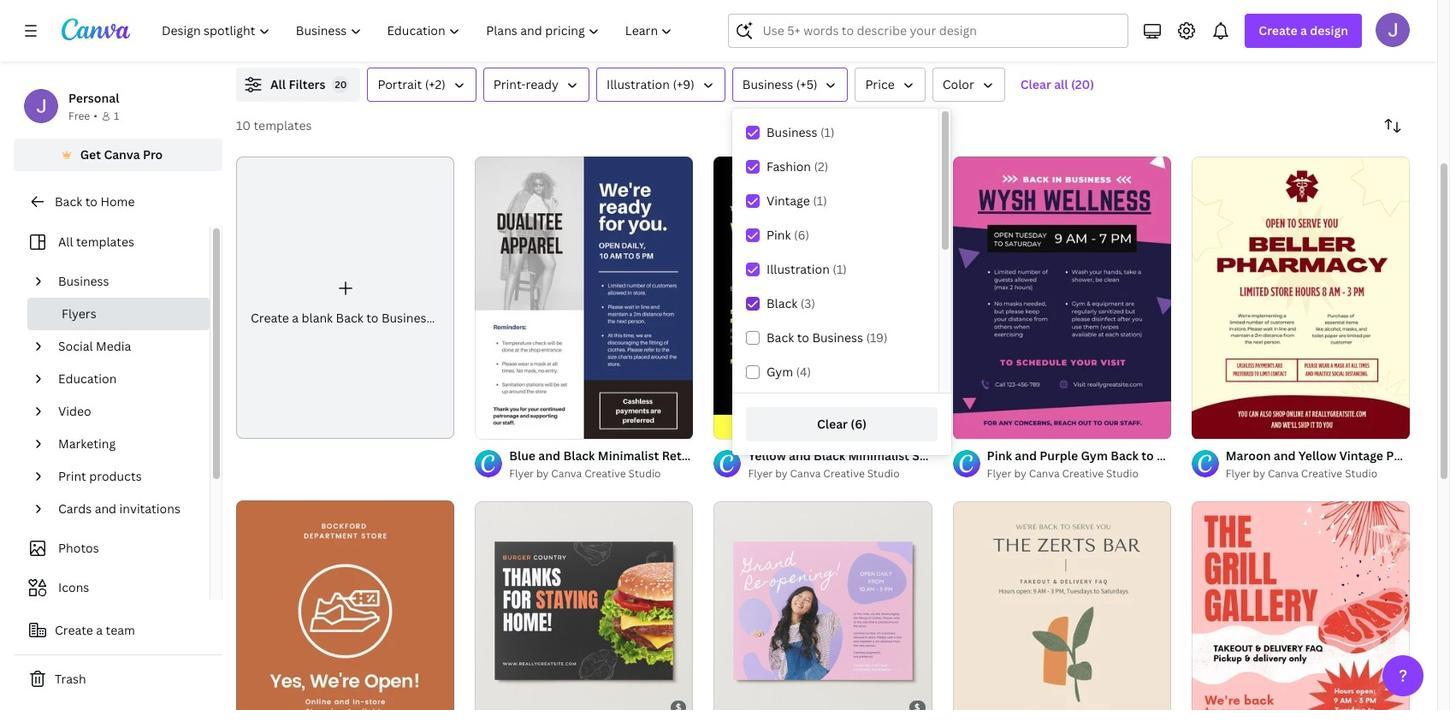 Task type: describe. For each thing, give the bounding box(es) containing it.
trash
[[55, 671, 86, 687]]

all for all templates
[[58, 234, 73, 250]]

ready
[[526, 76, 559, 92]]

by inside 'link'
[[537, 467, 549, 481]]

by inside "pink and purple gym back to business flyers flyer by canva creative studio"
[[1014, 467, 1027, 481]]

yellow and black minimalist salon flyers flyer by canva creative studio
[[748, 448, 983, 481]]

create a blank back to business flyer link
[[236, 157, 464, 439]]

pink and purple gym back to business flyers flyer by canva creative studio
[[987, 448, 1247, 481]]

print-ready
[[494, 76, 559, 92]]

design
[[1310, 22, 1349, 39]]

team
[[106, 622, 135, 638]]

back up all templates
[[55, 193, 82, 210]]

all templates
[[58, 234, 134, 250]]

0 horizontal spatial gym
[[767, 364, 793, 380]]

canva inside button
[[104, 146, 140, 163]]

templates for all templates
[[76, 234, 134, 250]]

create for create a team
[[55, 622, 93, 638]]

create a blank back to business flyer
[[251, 310, 464, 326]]

(1) for vintage (1)
[[813, 193, 827, 209]]

business (1)
[[767, 124, 835, 140]]

fashion
[[767, 158, 811, 175]]

Sort by button
[[1376, 109, 1410, 143]]

0 vertical spatial black
[[767, 295, 798, 311]]

10
[[236, 117, 251, 133]]

icons
[[58, 579, 89, 596]]

and for cards
[[95, 501, 116, 517]]

10 templates
[[236, 117, 312, 133]]

studio inside "pink and purple gym back to business flyers flyer by canva creative studio"
[[1106, 467, 1139, 481]]

back to home
[[55, 193, 135, 210]]

•
[[93, 109, 97, 123]]

products
[[89, 468, 142, 484]]

creative inside maroon and yellow vintage pharmacy b flyer by canva creative studio
[[1301, 467, 1343, 481]]

black (3)
[[767, 295, 815, 311]]

business inside "pink and purple gym back to business flyers flyer by canva creative studio"
[[1157, 448, 1209, 464]]

1
[[114, 109, 119, 123]]

print-ready button
[[483, 68, 590, 102]]

free
[[68, 109, 90, 123]]

flyer for yellow and black minimalist salon flyers flyer by canva creative studio
[[748, 467, 773, 481]]

illustration (+9)
[[607, 76, 695, 92]]

blue and black minimalist retail fashion back to business flyers image
[[475, 157, 693, 439]]

back up gym (4)
[[767, 329, 794, 346]]

color
[[943, 76, 974, 92]]

beige and green bar back to business flyer image
[[953, 502, 1171, 710]]

illustration (+9) button
[[596, 68, 725, 102]]

back to business (19)
[[767, 329, 888, 346]]

pink for pink and purple gym back to business flyers flyer by canva creative studio
[[987, 448, 1012, 464]]

canva inside "pink and purple gym back to business flyers flyer by canva creative studio"
[[1029, 467, 1060, 481]]

pink for pink (6)
[[767, 227, 791, 243]]

gym inside "pink and purple gym back to business flyers flyer by canva creative studio"
[[1081, 448, 1108, 464]]

print
[[58, 468, 86, 484]]

create a blank back to business flyer element
[[236, 157, 464, 439]]

icons link
[[24, 572, 199, 604]]

clear all (20)
[[1021, 76, 1095, 92]]

blank
[[302, 310, 333, 326]]

creative inside "pink and purple gym back to business flyers flyer by canva creative studio"
[[1062, 467, 1104, 481]]

price button
[[855, 68, 926, 102]]

(20)
[[1071, 76, 1095, 92]]

creative inside yellow and black minimalist salon flyers flyer by canva creative studio
[[823, 467, 865, 481]]

clear (6)
[[817, 416, 867, 432]]

trash link
[[14, 662, 222, 697]]

all templates link
[[24, 226, 199, 258]]

back inside "pink and purple gym back to business flyers flyer by canva creative studio"
[[1111, 448, 1139, 464]]

invitations
[[119, 501, 180, 517]]

portrait (+2)
[[378, 76, 446, 92]]

(+9)
[[673, 76, 695, 92]]

(6) for clear (6)
[[851, 416, 867, 432]]

purple
[[1040, 448, 1078, 464]]

(3)
[[801, 295, 815, 311]]

color button
[[932, 68, 1005, 102]]

and for pink
[[1015, 448, 1037, 464]]

pink and purple retail fashion back to business landscape flyer image
[[714, 502, 932, 710]]

maroon
[[1226, 448, 1271, 464]]

jacob simon image
[[1376, 13, 1410, 47]]

(6) for pink (6)
[[794, 227, 810, 243]]

yellow and black minimalist salon flyers link
[[748, 447, 983, 466]]

pink and purple gym back to business flyers link
[[987, 447, 1247, 466]]

Search search field
[[763, 15, 1118, 47]]

education
[[58, 371, 117, 387]]

flyers inside yellow and black minimalist salon flyers flyer by canva creative studio
[[948, 448, 983, 464]]

social media
[[58, 338, 131, 354]]

gym (4)
[[767, 364, 811, 380]]

pharmacy
[[1386, 448, 1445, 464]]

black inside yellow and black minimalist salon flyers flyer by canva creative studio
[[814, 448, 846, 464]]

canva inside maroon and yellow vintage pharmacy b flyer by canva creative studio
[[1268, 467, 1299, 481]]

salon
[[912, 448, 945, 464]]

create for create a design
[[1259, 22, 1298, 39]]

marketing link
[[51, 428, 199, 460]]

pink and brown minimalist retail department store flyers image
[[236, 501, 455, 710]]

create a design button
[[1245, 14, 1362, 48]]

portrait (+2) button
[[367, 68, 476, 102]]

free •
[[68, 109, 97, 123]]

maroon and yellow vintage pharmacy b flyer by canva creative studio
[[1226, 448, 1450, 481]]

back right the blank
[[336, 310, 363, 326]]

print products
[[58, 468, 142, 484]]

education link
[[51, 363, 199, 395]]

yellow and black minimalist salon flyers image
[[714, 157, 932, 439]]

flyer for maroon and yellow vintage pharmacy b flyer by canva creative studio
[[1226, 467, 1251, 481]]

marketing
[[58, 436, 116, 452]]

vintage (1)
[[767, 193, 827, 209]]

pink (6)
[[767, 227, 810, 243]]

price
[[865, 76, 895, 92]]

20
[[335, 78, 347, 91]]

templates for 10 templates
[[254, 117, 312, 133]]

1 flyer by canva creative studio link from the left
[[509, 466, 693, 483]]

portrait
[[378, 76, 422, 92]]

flyer inside "pink and purple gym back to business flyers flyer by canva creative studio"
[[987, 467, 1012, 481]]

a for team
[[96, 622, 103, 638]]



Task type: vqa. For each thing, say whether or not it's contained in the screenshot.


Task type: locate. For each thing, give the bounding box(es) containing it.
gym right purple
[[1081, 448, 1108, 464]]

create inside dropdown button
[[1259, 22, 1298, 39]]

flyer by canva creative studio link
[[509, 466, 693, 483], [748, 466, 932, 483], [987, 466, 1171, 483], [1226, 466, 1410, 483]]

and for yellow
[[789, 448, 811, 464]]

1 vertical spatial (6)
[[851, 416, 867, 432]]

yellow right maroon
[[1299, 448, 1337, 464]]

flyer
[[435, 310, 464, 326], [509, 467, 534, 481], [748, 467, 773, 481], [987, 467, 1012, 481], [1226, 467, 1251, 481]]

fashion (2)
[[767, 158, 828, 175]]

vintage left pharmacy
[[1340, 448, 1384, 464]]

2 vertical spatial create
[[55, 622, 93, 638]]

templates down the back to home
[[76, 234, 134, 250]]

get
[[80, 146, 101, 163]]

yellow inside maroon and yellow vintage pharmacy b flyer by canva creative studio
[[1299, 448, 1337, 464]]

yellow down 'clear (6)' button
[[748, 448, 786, 464]]

1 horizontal spatial vintage
[[1340, 448, 1384, 464]]

0 horizontal spatial black
[[767, 295, 798, 311]]

(4)
[[796, 364, 811, 380]]

maroon and yellow vintage pharmacy back to business flyers image
[[1192, 157, 1410, 439]]

0 horizontal spatial all
[[58, 234, 73, 250]]

cards and invitations
[[58, 501, 180, 517]]

by inside maroon and yellow vintage pharmacy b flyer by canva creative studio
[[1253, 467, 1266, 481]]

photos
[[58, 540, 99, 556]]

0 vertical spatial templates
[[254, 117, 312, 133]]

1 vertical spatial pink
[[987, 448, 1012, 464]]

illustration (1)
[[767, 261, 847, 277]]

2 vertical spatial a
[[96, 622, 103, 638]]

1 horizontal spatial (6)
[[851, 416, 867, 432]]

pink left purple
[[987, 448, 1012, 464]]

cards
[[58, 501, 92, 517]]

0 horizontal spatial a
[[96, 622, 103, 638]]

create a team
[[55, 622, 135, 638]]

4 creative from the left
[[1301, 467, 1343, 481]]

0 horizontal spatial vintage
[[767, 193, 810, 209]]

templates right 10
[[254, 117, 312, 133]]

black down 'clear (6)' button
[[814, 448, 846, 464]]

2 flyer by canva creative studio link from the left
[[748, 466, 932, 483]]

0 vertical spatial gym
[[767, 364, 793, 380]]

a left team
[[96, 622, 103, 638]]

print-
[[494, 76, 526, 92]]

and left purple
[[1015, 448, 1037, 464]]

social media link
[[51, 330, 199, 363]]

social
[[58, 338, 93, 354]]

(+5)
[[796, 76, 818, 92]]

black and white generic delivery back to business landscape flyer image
[[475, 502, 693, 710]]

1 horizontal spatial templates
[[254, 117, 312, 133]]

and inside "pink and purple gym back to business flyers flyer by canva creative studio"
[[1015, 448, 1037, 464]]

and inside yellow and black minimalist salon flyers flyer by canva creative studio
[[789, 448, 811, 464]]

1 vertical spatial illustration
[[767, 261, 830, 277]]

all for all filters
[[270, 76, 286, 92]]

0 horizontal spatial flyers
[[62, 305, 96, 322]]

1 horizontal spatial yellow
[[1299, 448, 1337, 464]]

None search field
[[729, 14, 1129, 48]]

0 horizontal spatial pink
[[767, 227, 791, 243]]

cards and invitations link
[[51, 493, 199, 525]]

clear (6) button
[[746, 407, 938, 442]]

flyers inside "pink and purple gym back to business flyers flyer by canva creative studio"
[[1211, 448, 1247, 464]]

1 horizontal spatial black
[[814, 448, 846, 464]]

flyer by canva creative studio link for yellow
[[748, 466, 932, 483]]

flyer inside maroon and yellow vintage pharmacy b flyer by canva creative studio
[[1226, 467, 1251, 481]]

by inside yellow and black minimalist salon flyers flyer by canva creative studio
[[775, 467, 788, 481]]

studio inside yellow and black minimalist salon flyers flyer by canva creative studio
[[867, 467, 900, 481]]

and down 'clear (6)' button
[[789, 448, 811, 464]]

(2)
[[814, 158, 828, 175]]

1 horizontal spatial clear
[[1021, 76, 1051, 92]]

2 horizontal spatial a
[[1301, 22, 1307, 39]]

business link
[[51, 265, 199, 298]]

black left (3) on the right
[[767, 295, 798, 311]]

1 vertical spatial gym
[[1081, 448, 1108, 464]]

create
[[1259, 22, 1298, 39], [251, 310, 289, 326], [55, 622, 93, 638]]

3 creative from the left
[[1062, 467, 1104, 481]]

a inside dropdown button
[[1301, 22, 1307, 39]]

vintage up pink (6)
[[767, 193, 810, 209]]

get canva pro button
[[14, 139, 222, 171]]

canva inside yellow and black minimalist salon flyers flyer by canva creative studio
[[790, 467, 821, 481]]

0 vertical spatial all
[[270, 76, 286, 92]]

clear inside button
[[817, 416, 848, 432]]

create a team button
[[14, 614, 222, 648]]

create left the blank
[[251, 310, 289, 326]]

0 horizontal spatial create
[[55, 622, 93, 638]]

0 horizontal spatial clear
[[817, 416, 848, 432]]

all filters
[[270, 76, 326, 92]]

(6) down vintage (1)
[[794, 227, 810, 243]]

business (+5) button
[[732, 68, 848, 102]]

0 vertical spatial (1)
[[821, 124, 835, 140]]

vintage
[[767, 193, 810, 209], [1340, 448, 1384, 464]]

business (+5)
[[743, 76, 818, 92]]

0 vertical spatial illustration
[[607, 76, 670, 92]]

1 horizontal spatial all
[[270, 76, 286, 92]]

0 vertical spatial pink
[[767, 227, 791, 243]]

(6) up yellow and black minimalist salon flyers link
[[851, 416, 867, 432]]

a left "design" on the right top of the page
[[1301, 22, 1307, 39]]

0 horizontal spatial templates
[[76, 234, 134, 250]]

illustration inside illustration (+9) button
[[607, 76, 670, 92]]

2 studio from the left
[[867, 467, 900, 481]]

photos link
[[24, 532, 199, 565]]

illustration up black (3)
[[767, 261, 830, 277]]

a for blank
[[292, 310, 299, 326]]

back to business flyers templates image
[[1045, 0, 1410, 47]]

(6) inside button
[[851, 416, 867, 432]]

black
[[767, 295, 798, 311], [814, 448, 846, 464]]

gym
[[767, 364, 793, 380], [1081, 448, 1108, 464]]

to inside "pink and purple gym back to business flyers flyer by canva creative studio"
[[1142, 448, 1154, 464]]

clear left all at the right top of page
[[1021, 76, 1051, 92]]

0 horizontal spatial illustration
[[607, 76, 670, 92]]

1 horizontal spatial pink
[[987, 448, 1012, 464]]

and inside maroon and yellow vintage pharmacy b flyer by canva creative studio
[[1274, 448, 1296, 464]]

media
[[96, 338, 131, 354]]

back to home link
[[14, 185, 222, 219]]

1 horizontal spatial a
[[292, 310, 299, 326]]

(1) for business (1)
[[821, 124, 835, 140]]

2 horizontal spatial create
[[1259, 22, 1298, 39]]

4 studio from the left
[[1345, 467, 1378, 481]]

1 by from the left
[[537, 467, 549, 481]]

canva inside 'link'
[[551, 467, 582, 481]]

gym left (4)
[[767, 364, 793, 380]]

all down the back to home
[[58, 234, 73, 250]]

maroon and yellow vintage pharmacy b link
[[1226, 447, 1450, 466]]

clear inside button
[[1021, 76, 1051, 92]]

creative inside 'link'
[[585, 467, 626, 481]]

create inside button
[[55, 622, 93, 638]]

(1) for illustration (1)
[[833, 261, 847, 277]]

illustration
[[607, 76, 670, 92], [767, 261, 830, 277]]

and for maroon
[[1274, 448, 1296, 464]]

flyer inside the flyer by canva creative studio 'link'
[[509, 467, 534, 481]]

business inside button
[[743, 76, 793, 92]]

2 horizontal spatial flyers
[[1211, 448, 1247, 464]]

templates
[[254, 117, 312, 133], [76, 234, 134, 250]]

a left the blank
[[292, 310, 299, 326]]

2 vertical spatial (1)
[[833, 261, 847, 277]]

and
[[789, 448, 811, 464], [1015, 448, 1037, 464], [1274, 448, 1296, 464], [95, 501, 116, 517]]

1 vertical spatial black
[[814, 448, 846, 464]]

(+2)
[[425, 76, 446, 92]]

studio inside 'link'
[[629, 467, 661, 481]]

create for create a blank back to business flyer
[[251, 310, 289, 326]]

2 creative from the left
[[823, 467, 865, 481]]

a inside button
[[96, 622, 103, 638]]

video
[[58, 403, 91, 419]]

creative
[[585, 467, 626, 481], [823, 467, 865, 481], [1062, 467, 1104, 481], [1301, 467, 1343, 481]]

pink and red modern restaurant back to business flyers image
[[1192, 502, 1410, 710]]

(19)
[[866, 329, 888, 346]]

personal
[[68, 90, 119, 106]]

filters
[[289, 76, 326, 92]]

clear
[[1021, 76, 1051, 92], [817, 416, 848, 432]]

0 vertical spatial clear
[[1021, 76, 1051, 92]]

home
[[100, 193, 135, 210]]

2 yellow from the left
[[1299, 448, 1337, 464]]

1 vertical spatial all
[[58, 234, 73, 250]]

vintage inside maroon and yellow vintage pharmacy b flyer by canva creative studio
[[1340, 448, 1384, 464]]

illustration for illustration (+9)
[[607, 76, 670, 92]]

illustration left (+9)
[[607, 76, 670, 92]]

1 vertical spatial (1)
[[813, 193, 827, 209]]

flyer by canva creative studio
[[509, 467, 661, 481]]

flyer by canva creative studio link for maroon
[[1226, 466, 1410, 483]]

top level navigation element
[[151, 14, 687, 48]]

4 by from the left
[[1253, 467, 1266, 481]]

0 vertical spatial vintage
[[767, 193, 810, 209]]

0 vertical spatial create
[[1259, 22, 1298, 39]]

get canva pro
[[80, 146, 163, 163]]

1 creative from the left
[[585, 467, 626, 481]]

clear all (20) button
[[1012, 68, 1103, 102]]

clear up yellow and black minimalist salon flyers link
[[817, 416, 848, 432]]

1 horizontal spatial create
[[251, 310, 289, 326]]

1 vertical spatial create
[[251, 310, 289, 326]]

1 vertical spatial vintage
[[1340, 448, 1384, 464]]

create a design
[[1259, 22, 1349, 39]]

a for design
[[1301, 22, 1307, 39]]

illustration for illustration (1)
[[767, 261, 830, 277]]

all left filters
[[270, 76, 286, 92]]

create down icons
[[55, 622, 93, 638]]

1 vertical spatial templates
[[76, 234, 134, 250]]

clear for clear all (20)
[[1021, 76, 1051, 92]]

pink and purple gym back to business flyers image
[[953, 157, 1171, 439]]

3 by from the left
[[1014, 467, 1027, 481]]

pro
[[143, 146, 163, 163]]

2 by from the left
[[775, 467, 788, 481]]

(1)
[[821, 124, 835, 140], [813, 193, 827, 209], [833, 261, 847, 277]]

20 filter options selected element
[[332, 76, 349, 93]]

1 vertical spatial a
[[292, 310, 299, 326]]

4 flyer by canva creative studio link from the left
[[1226, 466, 1410, 483]]

pink inside "pink and purple gym back to business flyers flyer by canva creative studio"
[[987, 448, 1012, 464]]

1 yellow from the left
[[748, 448, 786, 464]]

by
[[537, 467, 549, 481], [775, 467, 788, 481], [1014, 467, 1027, 481], [1253, 467, 1266, 481]]

business
[[743, 76, 793, 92], [767, 124, 818, 140], [58, 273, 109, 289], [382, 310, 433, 326], [812, 329, 863, 346], [1157, 448, 1209, 464]]

minimalist
[[848, 448, 910, 464]]

pink down vintage (1)
[[767, 227, 791, 243]]

pink
[[767, 227, 791, 243], [987, 448, 1012, 464]]

flyer by canva creative studio link for pink
[[987, 466, 1171, 483]]

clear for clear (6)
[[817, 416, 848, 432]]

studio inside maroon and yellow vintage pharmacy b flyer by canva creative studio
[[1345, 467, 1378, 481]]

back right purple
[[1111, 448, 1139, 464]]

flyer inside yellow and black minimalist salon flyers flyer by canva creative studio
[[748, 467, 773, 481]]

flyer inside create a blank back to business flyer element
[[435, 310, 464, 326]]

0 vertical spatial a
[[1301, 22, 1307, 39]]

0 horizontal spatial yellow
[[748, 448, 786, 464]]

1 horizontal spatial flyers
[[948, 448, 983, 464]]

3 studio from the left
[[1106, 467, 1139, 481]]

print products link
[[51, 460, 199, 493]]

1 horizontal spatial illustration
[[767, 261, 830, 277]]

flyer for create a blank back to business flyer
[[435, 310, 464, 326]]

1 studio from the left
[[629, 467, 661, 481]]

create left "design" on the right top of the page
[[1259, 22, 1298, 39]]

1 vertical spatial clear
[[817, 416, 848, 432]]

3 flyer by canva creative studio link from the left
[[987, 466, 1171, 483]]

video link
[[51, 395, 199, 428]]

and right maroon
[[1274, 448, 1296, 464]]

all
[[1054, 76, 1068, 92]]

1 horizontal spatial gym
[[1081, 448, 1108, 464]]

and right cards
[[95, 501, 116, 517]]

yellow inside yellow and black minimalist salon flyers flyer by canva creative studio
[[748, 448, 786, 464]]

0 vertical spatial (6)
[[794, 227, 810, 243]]

0 horizontal spatial (6)
[[794, 227, 810, 243]]

back
[[55, 193, 82, 210], [336, 310, 363, 326], [767, 329, 794, 346], [1111, 448, 1139, 464]]



